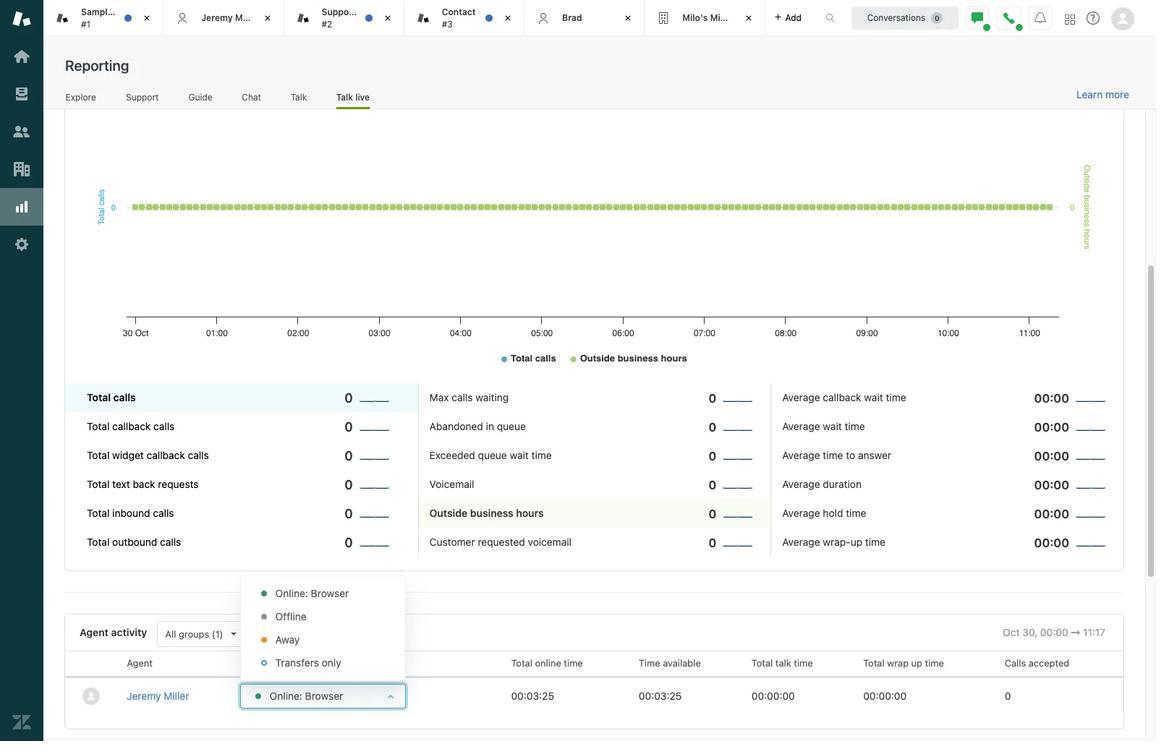 Task type: locate. For each thing, give the bounding box(es) containing it.
support up #2
[[322, 7, 356, 17]]

4 close image from the left
[[621, 11, 636, 25]]

0 horizontal spatial support
[[126, 92, 159, 102]]

admin image
[[12, 235, 31, 254]]

explore link
[[65, 92, 97, 107]]

close image right brad on the top of the page
[[621, 11, 636, 25]]

support inside support "link"
[[126, 92, 159, 102]]

jeremy
[[201, 12, 233, 23]]

1 tab from the left
[[284, 0, 404, 36]]

chat link
[[242, 92, 262, 107]]

add button
[[766, 0, 811, 35]]

close image right miller
[[260, 11, 275, 25]]

talk inside talk live link
[[336, 92, 353, 102]]

contact
[[442, 7, 476, 17]]

talk for talk live
[[336, 92, 353, 102]]

3 close image from the left
[[501, 11, 515, 25]]

support down reporting
[[126, 92, 159, 102]]

talk for talk
[[291, 92, 307, 102]]

5 close image from the left
[[742, 11, 756, 25]]

1 close image from the left
[[260, 11, 275, 25]]

tab containing support outreach
[[284, 0, 404, 36]]

close image left add dropdown button
[[742, 11, 756, 25]]

more
[[1106, 88, 1130, 101]]

talk right chat
[[291, 92, 307, 102]]

learn more
[[1077, 88, 1130, 101]]

close image
[[260, 11, 275, 25], [381, 11, 395, 25], [501, 11, 515, 25], [621, 11, 636, 25], [742, 11, 756, 25]]

close image left #3
[[381, 11, 395, 25]]

miller
[[235, 12, 259, 23]]

0 horizontal spatial talk
[[291, 92, 307, 102]]

1 horizontal spatial talk
[[336, 92, 353, 102]]

support
[[322, 7, 356, 17], [126, 92, 159, 102]]

1 vertical spatial support
[[126, 92, 159, 102]]

close image right contact #3
[[501, 11, 515, 25]]

support for support
[[126, 92, 159, 102]]

talk live link
[[336, 92, 370, 109]]

guide link
[[188, 92, 213, 107]]

add
[[786, 12, 802, 23]]

close image
[[140, 11, 154, 25]]

main element
[[0, 0, 43, 742]]

talk
[[291, 92, 307, 102], [336, 92, 353, 102]]

1 horizontal spatial support
[[322, 7, 356, 17]]

talk left live
[[336, 92, 353, 102]]

1 talk from the left
[[291, 92, 307, 102]]

brad
[[562, 12, 582, 23]]

2 tab from the left
[[404, 0, 525, 36]]

2 close image from the left
[[381, 11, 395, 25]]

0 vertical spatial support
[[322, 7, 356, 17]]

outreach
[[359, 7, 398, 17]]

button displays agent's chat status as online. image
[[972, 12, 984, 24]]

2 talk from the left
[[336, 92, 353, 102]]

talk inside 'talk' link
[[291, 92, 307, 102]]

tab
[[284, 0, 404, 36], [404, 0, 525, 36], [645, 0, 766, 36]]

#1
[[81, 18, 91, 29]]

support inside support outreach #2
[[322, 7, 356, 17]]



Task type: describe. For each thing, give the bounding box(es) containing it.
get started image
[[12, 47, 31, 66]]

brad tab
[[525, 0, 645, 36]]

close image inside jeremy miller tab
[[260, 11, 275, 25]]

organizations image
[[12, 160, 31, 179]]

jeremy miller
[[201, 12, 259, 23]]

support link
[[126, 92, 159, 107]]

zendesk products image
[[1066, 14, 1076, 24]]

tab containing contact
[[404, 0, 525, 36]]

learn
[[1077, 88, 1103, 101]]

guide
[[189, 92, 213, 102]]

learn more link
[[1077, 88, 1130, 101]]

close image inside brad tab
[[621, 11, 636, 25]]

support outreach #2
[[322, 7, 398, 29]]

tabs tab list
[[43, 0, 811, 36]]

chat
[[242, 92, 261, 102]]

jeremy miller tab
[[164, 0, 284, 36]]

reporting
[[65, 57, 129, 74]]

customers image
[[12, 122, 31, 141]]

get help image
[[1087, 12, 1100, 25]]

3 tab from the left
[[645, 0, 766, 36]]

reporting image
[[12, 198, 31, 216]]

#1 tab
[[43, 0, 164, 36]]

conversations
[[868, 12, 926, 23]]

zendesk image
[[12, 714, 31, 733]]

zendesk support image
[[12, 9, 31, 28]]

live
[[356, 92, 370, 102]]

#2
[[322, 18, 332, 29]]

conversations button
[[852, 6, 959, 29]]

explore
[[66, 92, 96, 102]]

notifications image
[[1035, 12, 1047, 24]]

views image
[[12, 85, 31, 104]]

talk link
[[290, 92, 307, 107]]

support for support outreach #2
[[322, 7, 356, 17]]

contact #3
[[442, 7, 476, 29]]

talk live
[[336, 92, 370, 102]]

#3
[[442, 18, 453, 29]]



Task type: vqa. For each thing, say whether or not it's contained in the screenshot.
the Support for Support Outreach #2
yes



